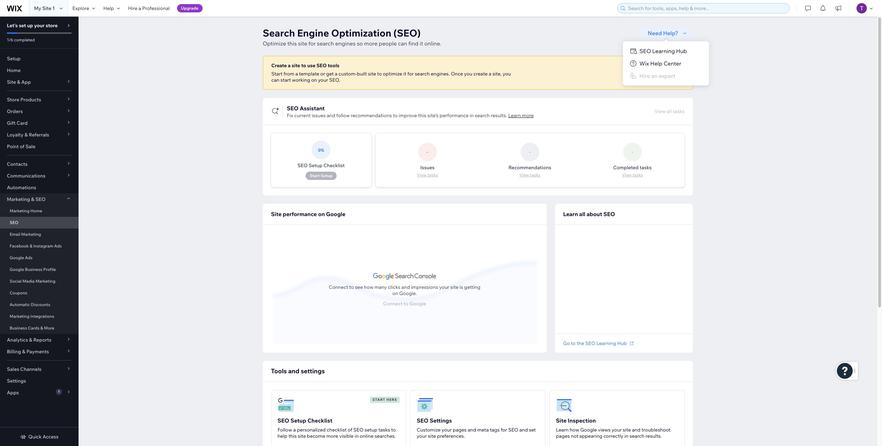 Task type: locate. For each thing, give the bounding box(es) containing it.
how down site inspection heading
[[570, 427, 580, 433]]

learning right the at the right bottom of page
[[597, 340, 617, 346]]

discounts
[[31, 302, 50, 307]]

a up from
[[288, 62, 291, 69]]

help right explore
[[103, 5, 114, 11]]

1 horizontal spatial hub
[[676, 48, 687, 54]]

marketing integrations
[[10, 314, 54, 319]]

of inside sidebar element
[[20, 143, 24, 150]]

site inside "connect to see how many clicks and impressions your site is getting on google."
[[451, 284, 459, 290]]

of left the sale
[[20, 143, 24, 150]]

start inside start now button
[[655, 70, 667, 76]]

0 vertical spatial on
[[311, 77, 317, 83]]

2 vertical spatial for
[[501, 427, 507, 433]]

0 horizontal spatial settings
[[7, 378, 26, 384]]

sales channels
[[7, 366, 41, 372]]

checklist up personalized
[[308, 417, 333, 424]]

1 vertical spatial this
[[418, 112, 427, 119]]

google inside site inspection learn how google views your site and troubleshoot pages not appearing correctly in search results.
[[581, 427, 597, 433]]

seo learning hub
[[640, 48, 687, 54]]

1 horizontal spatial tasks
[[640, 164, 652, 171]]

a right get
[[335, 71, 338, 77]]

1 horizontal spatial of
[[348, 427, 352, 433]]

1 horizontal spatial settings
[[430, 417, 452, 424]]

1 vertical spatial set
[[529, 427, 536, 433]]

analytics & reports
[[7, 337, 51, 343]]

loyalty & referrals
[[7, 132, 49, 138]]

1 vertical spatial settings
[[430, 417, 452, 424]]

on inside create a site to use seo tools start from a template or get a custom-built site to optimize it for search engines. once you create a site, you can start working on your seo.
[[311, 77, 317, 83]]

setup up personalized
[[291, 417, 306, 424]]

& for referrals
[[25, 132, 28, 138]]

0 horizontal spatial results.
[[491, 112, 507, 119]]

business
[[25, 267, 42, 272], [10, 325, 27, 331]]

this left site's
[[418, 112, 427, 119]]

1 horizontal spatial -
[[530, 149, 531, 155]]

marketing
[[7, 196, 30, 202], [10, 208, 30, 213], [21, 232, 41, 237], [36, 279, 55, 284], [10, 314, 30, 319]]

checklist down 0%
[[324, 162, 345, 169]]

to inside seo setup checklist follow a personalized checklist of seo setup tasks to help this site become more visible in online searches.
[[391, 427, 396, 433]]

setup inside seo setup checklist follow a personalized checklist of seo setup tasks to help this site become more visible in online searches.
[[291, 417, 306, 424]]

and right the clicks
[[402, 284, 410, 290]]

0 horizontal spatial learning
[[597, 340, 617, 346]]

2 horizontal spatial more
[[522, 112, 534, 119]]

site down engine
[[298, 40, 307, 47]]

quick access button
[[20, 434, 58, 440]]

settings up 'customize'
[[430, 417, 452, 424]]

0 vertical spatial home
[[7, 67, 21, 73]]

inspection
[[568, 417, 596, 424]]

seo learning hub button
[[623, 45, 709, 57]]

marketing home link
[[0, 205, 79, 217]]

menu
[[623, 45, 709, 82]]

0 vertical spatial performance
[[440, 112, 469, 119]]

1 horizontal spatial for
[[408, 71, 414, 77]]

business cards & more link
[[0, 322, 79, 334]]

follow
[[336, 112, 350, 119]]

seo inside "heading"
[[604, 211, 615, 218]]

0 vertical spatial checklist
[[324, 162, 345, 169]]

1 vertical spatial on
[[318, 211, 325, 218]]

performance inside seo assistant fix current issues and follow recommendations to improve this site's performance in search results. learn more
[[440, 112, 469, 119]]

site's
[[428, 112, 439, 119]]

0 horizontal spatial pages
[[453, 427, 467, 433]]

more inside seo setup checklist follow a personalized checklist of seo setup tasks to help this site become more visible in online searches.
[[327, 433, 338, 439]]

1 horizontal spatial ads
[[54, 243, 62, 249]]

hire left an
[[640, 72, 651, 79]]

settings inside seo settings customize your pages and meta tags for seo and set your site preferences.
[[430, 417, 452, 424]]

of right checklist
[[348, 427, 352, 433]]

0 vertical spatial learning
[[653, 48, 675, 54]]

impressions
[[411, 284, 438, 290]]

seo settings heading
[[417, 416, 452, 425]]

issues
[[312, 112, 326, 119]]

template
[[299, 71, 319, 77]]

need
[[648, 30, 662, 37]]

tools and settings
[[271, 367, 325, 375]]

1 vertical spatial it
[[404, 71, 407, 77]]

marketing down automatic
[[10, 314, 30, 319]]

0 vertical spatial setup
[[7, 56, 21, 62]]

& right billing
[[22, 349, 25, 355]]

and left "follow"
[[327, 112, 335, 119]]

contacts
[[7, 161, 28, 167]]

0 vertical spatial more
[[364, 40, 378, 47]]

it right optimize at the left top
[[404, 71, 407, 77]]

wix
[[640, 60, 649, 67]]

tasks right completed
[[640, 164, 652, 171]]

learn more link
[[508, 112, 534, 119]]

checklist inside seo setup checklist follow a personalized checklist of seo setup tasks to help this site become more visible in online searches.
[[308, 417, 333, 424]]

search inside seo assistant fix current issues and follow recommendations to improve this site's performance in search results. learn more
[[475, 112, 490, 119]]

0 horizontal spatial -
[[427, 149, 428, 155]]

1 you from the left
[[464, 71, 473, 77]]

& for seo
[[31, 196, 34, 202]]

- for recommendations
[[530, 149, 531, 155]]

0 horizontal spatial help
[[103, 5, 114, 11]]

& left app
[[17, 79, 20, 85]]

0 vertical spatial business
[[25, 267, 42, 272]]

0 vertical spatial learn
[[508, 112, 521, 119]]

marketing down profile
[[36, 279, 55, 284]]

2 vertical spatial setup
[[291, 417, 306, 424]]

wix help center button
[[623, 57, 709, 70]]

0 horizontal spatial more
[[327, 433, 338, 439]]

create
[[271, 62, 287, 69]]

& inside popup button
[[22, 349, 25, 355]]

0 horizontal spatial 1
[[52, 5, 55, 11]]

seo inside button
[[640, 48, 651, 54]]

0 horizontal spatial performance
[[283, 211, 317, 218]]

0 vertical spatial this
[[288, 40, 297, 47]]

0 horizontal spatial for
[[309, 40, 316, 47]]

2 horizontal spatial in
[[625, 433, 629, 439]]

0 vertical spatial set
[[19, 22, 26, 29]]

site for site inspection learn how google views your site and troubleshoot pages not appearing correctly in search results.
[[556, 417, 567, 424]]

media
[[23, 279, 35, 284]]

and inside seo assistant fix current issues and follow recommendations to improve this site's performance in search results. learn more
[[327, 112, 335, 119]]

so
[[357, 40, 363, 47]]

site inside site inspection learn how google views your site and troubleshoot pages not appearing correctly in search results.
[[623, 427, 631, 433]]

and right tools
[[288, 367, 300, 375]]

1 horizontal spatial you
[[503, 71, 511, 77]]

communications
[[7, 173, 46, 179]]

hire inside hire an expert button
[[640, 72, 651, 79]]

1 right my
[[52, 5, 55, 11]]

0 horizontal spatial set
[[19, 22, 26, 29]]

create a site to use seo tools start from a template or get a custom-built site to optimize it for search engines. once you create a site, you can start working on your seo.
[[271, 62, 511, 83]]

marketing & seo
[[7, 196, 46, 202]]

hire inside hire a professional link
[[128, 5, 137, 11]]

2 vertical spatial more
[[327, 433, 338, 439]]

you right site,
[[503, 71, 511, 77]]

or
[[321, 71, 325, 77]]

create
[[474, 71, 488, 77]]

gift card
[[7, 120, 28, 126]]

customize
[[417, 427, 441, 433]]

0 vertical spatial help
[[103, 5, 114, 11]]

it inside create a site to use seo tools start from a template or get a custom-built site to optimize it for search engines. once you create a site, you can start working on your seo.
[[404, 71, 407, 77]]

1 vertical spatial home
[[30, 208, 42, 213]]

1 horizontal spatial on
[[318, 211, 325, 218]]

business up analytics
[[10, 325, 27, 331]]

& right the loyalty on the top left of the page
[[25, 132, 28, 138]]

and inside "connect to see how many clicks and impressions your site is getting on google."
[[402, 284, 410, 290]]

for down engine
[[309, 40, 316, 47]]

0 vertical spatial settings
[[7, 378, 26, 384]]

& left more
[[40, 325, 43, 331]]

to inside seo assistant fix current issues and follow recommendations to improve this site's performance in search results. learn more
[[393, 112, 398, 119]]

results. inside seo assistant fix current issues and follow recommendations to improve this site's performance in search results. learn more
[[491, 112, 507, 119]]

settings
[[301, 367, 325, 375]]

& left reports
[[29, 337, 32, 343]]

profile
[[43, 267, 56, 272]]

this down search
[[288, 40, 297, 47]]

search inside "search engine optimization (seo) optimize this site for search engines so more people can find it online."
[[317, 40, 334, 47]]

start for start now
[[655, 70, 667, 76]]

you right once
[[464, 71, 473, 77]]

1 horizontal spatial how
[[570, 427, 580, 433]]

hire an expert button
[[623, 70, 709, 82]]

and right tags at the bottom
[[520, 427, 528, 433]]

hire for hire a professional
[[128, 5, 137, 11]]

how inside "connect to see how many clicks and impressions your site is getting on google."
[[364, 284, 374, 290]]

2 horizontal spatial for
[[501, 427, 507, 433]]

contacts button
[[0, 158, 79, 170]]

on
[[311, 77, 317, 83], [318, 211, 325, 218], [393, 290, 398, 296]]

referrals
[[29, 132, 49, 138]]

and left troubleshoot
[[632, 427, 641, 433]]

1 vertical spatial business
[[10, 325, 27, 331]]

quick access
[[28, 434, 58, 440]]

1 vertical spatial how
[[570, 427, 580, 433]]

2 - from the left
[[530, 149, 531, 155]]

for inside "search engine optimization (seo) optimize this site for search engines so more people can find it online."
[[309, 40, 316, 47]]

setup
[[7, 56, 21, 62], [309, 162, 323, 169], [291, 417, 306, 424]]

for right tags at the bottom
[[501, 427, 507, 433]]

instagram
[[33, 243, 53, 249]]

site for site & app
[[7, 79, 16, 85]]

hire right help button
[[128, 5, 137, 11]]

1 vertical spatial learning
[[597, 340, 617, 346]]

pages left meta
[[453, 427, 467, 433]]

for inside seo settings customize your pages and meta tags for seo and set your site preferences.
[[501, 427, 507, 433]]

professional
[[142, 5, 170, 11]]

a inside seo setup checklist follow a personalized checklist of seo setup tasks to help this site become more visible in online searches.
[[293, 427, 296, 433]]

preferences.
[[437, 433, 465, 439]]

1 horizontal spatial can
[[398, 40, 407, 47]]

site left is
[[451, 284, 459, 290]]

seo.
[[329, 77, 340, 83]]

completed
[[14, 37, 35, 42]]

can left "find"
[[398, 40, 407, 47]]

marketing home
[[10, 208, 42, 213]]

meta
[[478, 427, 489, 433]]

in inside site inspection learn how google views your site and troubleshoot pages not appearing correctly in search results.
[[625, 433, 629, 439]]

explore
[[72, 5, 89, 11]]

learn inside seo assistant fix current issues and follow recommendations to improve this site's performance in search results. learn more
[[508, 112, 521, 119]]

how right see
[[364, 284, 374, 290]]

marketing down automations
[[7, 196, 30, 202]]

1 vertical spatial of
[[348, 427, 352, 433]]

1 horizontal spatial hire
[[640, 72, 651, 79]]

setup down 1/6
[[7, 56, 21, 62]]

automatic
[[10, 302, 30, 307]]

2 vertical spatial this
[[289, 433, 297, 439]]

& up marketing home
[[31, 196, 34, 202]]

learning up wix help center button
[[653, 48, 675, 54]]

0 vertical spatial hub
[[676, 48, 687, 54]]

0 horizontal spatial start
[[271, 71, 283, 77]]

home up site & app
[[7, 67, 21, 73]]

1 vertical spatial ads
[[25, 255, 33, 260]]

seo link
[[0, 217, 79, 229]]

0 vertical spatial how
[[364, 284, 374, 290]]

checklist for seo setup checklist
[[324, 162, 345, 169]]

settings down sales
[[7, 378, 26, 384]]

0 vertical spatial 1
[[52, 5, 55, 11]]

home inside 'link'
[[7, 67, 21, 73]]

issues
[[420, 164, 435, 171]]

seo inside dropdown button
[[35, 196, 46, 202]]

results. inside site inspection learn how google views your site and troubleshoot pages not appearing correctly in search results.
[[646, 433, 662, 439]]

0 horizontal spatial of
[[20, 143, 24, 150]]

sidebar element
[[0, 17, 79, 446]]

- up issues
[[427, 149, 428, 155]]

it right "find"
[[420, 40, 423, 47]]

you
[[464, 71, 473, 77], [503, 71, 511, 77]]

1 vertical spatial for
[[408, 71, 414, 77]]

1 vertical spatial learn
[[563, 211, 578, 218]]

results.
[[491, 112, 507, 119], [646, 433, 662, 439]]

0 vertical spatial can
[[398, 40, 407, 47]]

2 horizontal spatial setup
[[309, 162, 323, 169]]

1 vertical spatial help
[[651, 60, 663, 67]]

1 vertical spatial hire
[[640, 72, 651, 79]]

site performance on google heading
[[271, 210, 346, 218]]

1 vertical spatial results.
[[646, 433, 662, 439]]

site up from
[[292, 62, 300, 69]]

1 vertical spatial hub
[[618, 340, 627, 346]]

hub
[[676, 48, 687, 54], [618, 340, 627, 346]]

2 horizontal spatial start
[[655, 70, 667, 76]]

0 vertical spatial hire
[[128, 5, 137, 11]]

marketing inside dropdown button
[[7, 196, 30, 202]]

reports
[[33, 337, 51, 343]]

site & app
[[7, 79, 31, 85]]

help right wix
[[651, 60, 663, 67]]

this inside seo assistant fix current issues and follow recommendations to improve this site's performance in search results. learn more
[[418, 112, 427, 119]]

- for issues
[[427, 149, 428, 155]]

1 down settings link
[[58, 390, 60, 394]]

- up the completed tasks
[[632, 149, 633, 155]]

to
[[301, 62, 306, 69], [377, 71, 382, 77], [393, 112, 398, 119], [349, 284, 354, 290], [571, 340, 576, 346], [391, 427, 396, 433]]

- up recommendations
[[530, 149, 531, 155]]

performance inside heading
[[283, 211, 317, 218]]

my
[[34, 5, 41, 11]]

can left start
[[271, 77, 280, 83]]

site left the become
[[298, 433, 306, 439]]

business inside google business profile link
[[25, 267, 42, 272]]

engines
[[335, 40, 356, 47]]

all
[[580, 211, 586, 218]]

it
[[420, 40, 423, 47], [404, 71, 407, 77]]

0 vertical spatial of
[[20, 143, 24, 150]]

this right 'help'
[[289, 433, 297, 439]]

how inside site inspection learn how google views your site and troubleshoot pages not appearing correctly in search results.
[[570, 427, 580, 433]]

0 horizontal spatial in
[[355, 433, 359, 439]]

1 horizontal spatial in
[[470, 112, 474, 119]]

business up social media marketing
[[25, 267, 42, 272]]

0 vertical spatial ads
[[54, 243, 62, 249]]

to left see
[[349, 284, 354, 290]]

ads up google business profile
[[25, 255, 33, 260]]

setup link
[[0, 53, 79, 64]]

2 vertical spatial on
[[393, 290, 398, 296]]

marketing down marketing & seo
[[10, 208, 30, 213]]

ads right 'instagram'
[[54, 243, 62, 249]]

site inside site inspection learn how google views your site and troubleshoot pages not appearing correctly in search results.
[[556, 417, 567, 424]]

0 vertical spatial it
[[420, 40, 423, 47]]

1 horizontal spatial performance
[[440, 112, 469, 119]]

site
[[42, 5, 51, 11], [7, 79, 16, 85], [271, 211, 282, 218], [556, 417, 567, 424]]

getting
[[464, 284, 481, 290]]

to right setup
[[391, 427, 396, 433]]

completed tasks
[[614, 164, 652, 171]]

seo inside create a site to use seo tools start from a template or get a custom-built site to optimize it for search engines. once you create a site, you can start working on your seo.
[[317, 62, 327, 69]]

1 horizontal spatial 1
[[58, 390, 60, 394]]

a right from
[[296, 71, 298, 77]]

google business profile
[[10, 267, 56, 272]]

0 horizontal spatial how
[[364, 284, 374, 290]]

0 horizontal spatial hire
[[128, 5, 137, 11]]

0 vertical spatial results.
[[491, 112, 507, 119]]

1 - from the left
[[427, 149, 428, 155]]

site inside heading
[[271, 211, 282, 218]]

1 horizontal spatial more
[[364, 40, 378, 47]]

learn all about seo heading
[[563, 210, 615, 218]]

performance
[[440, 112, 469, 119], [283, 211, 317, 218]]

appearing
[[580, 433, 603, 439]]

a right follow
[[293, 427, 296, 433]]

setup down 0%
[[309, 162, 323, 169]]

clicks
[[388, 284, 401, 290]]

seo assistant fix current issues and follow recommendations to improve this site's performance in search results. learn more
[[287, 105, 534, 119]]

1 horizontal spatial start
[[373, 397, 386, 402]]

& right facebook
[[30, 243, 32, 249]]

1 horizontal spatial help
[[651, 60, 663, 67]]

site inside popup button
[[7, 79, 16, 85]]

on inside site performance on google heading
[[318, 211, 325, 218]]

-
[[427, 149, 428, 155], [530, 149, 531, 155], [632, 149, 633, 155]]

sale
[[26, 143, 35, 150]]

seo setup checklist
[[298, 162, 345, 169]]

site inspection heading
[[556, 416, 596, 425]]

automations
[[7, 184, 36, 191]]

and inside site inspection learn how google views your site and troubleshoot pages not appearing correctly in search results.
[[632, 427, 641, 433]]

pages left the not
[[556, 433, 570, 439]]

0 horizontal spatial can
[[271, 77, 280, 83]]

your inside create a site to use seo tools start from a template or get a custom-built site to optimize it for search engines. once you create a site, you can start working on your seo.
[[318, 77, 328, 83]]

3 - from the left
[[632, 149, 633, 155]]

1 vertical spatial 1
[[58, 390, 60, 394]]

1 vertical spatial setup
[[309, 162, 323, 169]]

home down marketing & seo dropdown button
[[30, 208, 42, 213]]

0 horizontal spatial home
[[7, 67, 21, 73]]

2 horizontal spatial -
[[632, 149, 633, 155]]

can
[[398, 40, 407, 47], [271, 77, 280, 83]]

& for payments
[[22, 349, 25, 355]]

1 vertical spatial more
[[522, 112, 534, 119]]

for right optimize at the left top
[[408, 71, 414, 77]]

google inside heading
[[326, 211, 346, 218]]

0 horizontal spatial setup
[[7, 56, 21, 62]]

1 horizontal spatial results.
[[646, 433, 662, 439]]

1 horizontal spatial pages
[[556, 433, 570, 439]]

1 vertical spatial checklist
[[308, 417, 333, 424]]

let's
[[7, 22, 18, 29]]

tasks right setup
[[379, 427, 390, 433]]

1 horizontal spatial set
[[529, 427, 536, 433]]

1 horizontal spatial it
[[420, 40, 423, 47]]

0 horizontal spatial on
[[311, 77, 317, 83]]

apps
[[7, 390, 19, 396]]

0 horizontal spatial tasks
[[379, 427, 390, 433]]

1 vertical spatial tasks
[[379, 427, 390, 433]]

site down seo settings heading
[[428, 433, 436, 439]]

for inside create a site to use seo tools start from a template or get a custom-built site to optimize it for search engines. once you create a site, you can start working on your seo.
[[408, 71, 414, 77]]

improve
[[399, 112, 417, 119]]

recommendations
[[351, 112, 392, 119]]

to left improve on the top left of page
[[393, 112, 398, 119]]

site right the views at the right
[[623, 427, 631, 433]]



Task type: vqa. For each thing, say whether or not it's contained in the screenshot.
Password
no



Task type: describe. For each thing, give the bounding box(es) containing it.
2 you from the left
[[503, 71, 511, 77]]

a left site,
[[489, 71, 492, 77]]

more inside "search engine optimization (seo) optimize this site for search engines so more people can find it online."
[[364, 40, 378, 47]]

google.
[[399, 290, 417, 296]]

to inside "connect to see how many clicks and impressions your site is getting on google."
[[349, 284, 354, 290]]

channels
[[20, 366, 41, 372]]

gift card button
[[0, 117, 79, 129]]

find
[[409, 40, 419, 47]]

app
[[21, 79, 31, 85]]

this inside seo setup checklist follow a personalized checklist of seo setup tasks to help this site become more visible in online searches.
[[289, 433, 297, 439]]

0%
[[318, 147, 324, 153]]

the
[[577, 340, 584, 346]]

start for start here
[[373, 397, 386, 402]]

help?
[[664, 30, 679, 37]]

your inside site inspection learn how google views your site and troubleshoot pages not appearing correctly in search results.
[[612, 427, 622, 433]]

site inside "search engine optimization (seo) optimize this site for search engines so more people can find it online."
[[298, 40, 307, 47]]

built
[[357, 71, 367, 77]]

business inside 'business cards & more' link
[[10, 325, 27, 331]]

social media marketing
[[10, 279, 55, 284]]

point
[[7, 143, 19, 150]]

optimize
[[263, 40, 286, 47]]

start inside create a site to use seo tools start from a template or get a custom-built site to optimize it for search engines. once you create a site, you can start working on your seo.
[[271, 71, 283, 77]]

become
[[307, 433, 325, 439]]

center
[[664, 60, 682, 67]]

hire an expert
[[640, 72, 676, 79]]

set inside seo settings customize your pages and meta tags for seo and set your site preferences.
[[529, 427, 536, 433]]

to left optimize at the left top
[[377, 71, 382, 77]]

& for instagram
[[30, 243, 32, 249]]

marketing up facebook & instagram ads
[[21, 232, 41, 237]]

google ads link
[[0, 252, 79, 264]]

how for inspection
[[570, 427, 580, 433]]

business cards & more
[[10, 325, 54, 331]]

hire for hire an expert
[[640, 72, 651, 79]]

billing & payments
[[7, 349, 49, 355]]

pages inside seo settings customize your pages and meta tags for seo and set your site preferences.
[[453, 427, 467, 433]]

more inside seo assistant fix current issues and follow recommendations to improve this site's performance in search results. learn more
[[522, 112, 534, 119]]

seo setup checklist heading
[[278, 416, 333, 425]]

need help? button
[[640, 27, 693, 39]]

your inside "connect to see how many clicks and impressions your site is getting on google."
[[439, 284, 450, 290]]

my site 1
[[34, 5, 55, 11]]

learn inside "heading"
[[563, 211, 578, 218]]

tasks inside seo setup checklist follow a personalized checklist of seo setup tasks to help this site become more visible in online searches.
[[379, 427, 390, 433]]

site right "built"
[[368, 71, 376, 77]]

1 horizontal spatial home
[[30, 208, 42, 213]]

personalized
[[297, 427, 326, 433]]

0 vertical spatial tasks
[[640, 164, 652, 171]]

can inside "search engine optimization (seo) optimize this site for search engines so more people can find it online."
[[398, 40, 407, 47]]

coupons
[[10, 290, 27, 295]]

search inside create a site to use seo tools start from a template or get a custom-built site to optimize it for search engines. once you create a site, you can start working on your seo.
[[415, 71, 430, 77]]

to left the use
[[301, 62, 306, 69]]

pages inside site inspection learn how google views your site and troubleshoot pages not appearing correctly in search results.
[[556, 433, 570, 439]]

settings inside settings link
[[7, 378, 26, 384]]

site inside seo setup checklist follow a personalized checklist of seo setup tasks to help this site become more visible in online searches.
[[298, 433, 306, 439]]

marketing for home
[[10, 208, 30, 213]]

facebook & instagram ads
[[10, 243, 62, 249]]

optimization
[[331, 27, 392, 39]]

social
[[10, 279, 22, 284]]

custom-
[[339, 71, 357, 77]]

how for to
[[364, 284, 374, 290]]

this inside "search engine optimization (seo) optimize this site for search engines so more people can find it online."
[[288, 40, 297, 47]]

point of sale link
[[0, 141, 79, 152]]

automatic discounts link
[[0, 299, 79, 311]]

online.
[[425, 40, 442, 47]]

automatic discounts
[[10, 302, 50, 307]]

help button
[[99, 0, 124, 17]]

correctly
[[604, 433, 624, 439]]

hub inside button
[[676, 48, 687, 54]]

& for app
[[17, 79, 20, 85]]

Search for tools, apps, help & more... field
[[626, 3, 788, 13]]

coupons link
[[0, 287, 79, 299]]

help inside menu
[[651, 60, 663, 67]]

on inside "connect to see how many clicks and impressions your site is getting on google."
[[393, 290, 398, 296]]

up
[[27, 22, 33, 29]]

upgrade button
[[177, 4, 203, 12]]

access
[[43, 434, 58, 440]]

search inside site inspection learn how google views your site and troubleshoot pages not appearing correctly in search results.
[[630, 433, 645, 439]]

marketing for &
[[7, 196, 30, 202]]

set inside sidebar element
[[19, 22, 26, 29]]

marketing for integrations
[[10, 314, 30, 319]]

and left meta
[[468, 427, 476, 433]]

start
[[281, 77, 291, 83]]

1/6
[[7, 37, 13, 42]]

it inside "search engine optimization (seo) optimize this site for search engines so more people can find it online."
[[420, 40, 423, 47]]

seo settings customize your pages and meta tags for seo and set your site preferences.
[[417, 417, 536, 439]]

site performance on google
[[271, 211, 346, 218]]

can inside create a site to use seo tools start from a template or get a custom-built site to optimize it for search engines. once you create a site, you can start working on your seo.
[[271, 77, 280, 83]]

products
[[20, 97, 41, 103]]

- for completed tasks
[[632, 149, 633, 155]]

0 horizontal spatial ads
[[25, 255, 33, 260]]

social media marketing link
[[0, 275, 79, 287]]

to right go in the right bottom of the page
[[571, 340, 576, 346]]

connect to see how many clicks and impressions your site is getting on google.
[[329, 284, 481, 296]]

visible
[[339, 433, 354, 439]]

go to the seo learning hub link
[[563, 340, 635, 346]]

integrations
[[30, 314, 54, 319]]

email
[[10, 232, 20, 237]]

current
[[294, 112, 311, 119]]

1 inside sidebar element
[[58, 390, 60, 394]]

follow
[[278, 427, 292, 433]]

in inside seo assistant fix current issues and follow recommendations to improve this site's performance in search results. learn more
[[470, 112, 474, 119]]

your inside sidebar element
[[34, 22, 45, 29]]

& for reports
[[29, 337, 32, 343]]

need help?
[[648, 30, 679, 37]]

sales channels button
[[0, 363, 79, 375]]

hire a professional link
[[124, 0, 174, 17]]

seo inside seo assistant fix current issues and follow recommendations to improve this site's performance in search results. learn more
[[287, 105, 299, 112]]

search
[[263, 27, 295, 39]]

sales
[[7, 366, 19, 372]]

marketing & seo button
[[0, 193, 79, 205]]

an
[[652, 72, 658, 79]]

checklist for seo setup checklist follow a personalized checklist of seo setup tasks to help this site become more visible in online searches.
[[308, 417, 333, 424]]

troubleshoot
[[642, 427, 671, 433]]

setup inside sidebar element
[[7, 56, 21, 62]]

learn inside site inspection learn how google views your site and troubleshoot pages not appearing correctly in search results.
[[556, 427, 569, 433]]

search engine optimization (seo) optimize this site for search engines so more people can find it online.
[[263, 27, 442, 47]]

working
[[292, 77, 310, 83]]

assistant
[[300, 105, 325, 112]]

start now button
[[649, 68, 684, 78]]

billing
[[7, 349, 21, 355]]

cards
[[28, 325, 39, 331]]

payments
[[26, 349, 49, 355]]

loyalty
[[7, 132, 23, 138]]

settings link
[[0, 375, 79, 387]]

recommendations
[[509, 164, 552, 171]]

setup for seo setup checklist
[[309, 162, 323, 169]]

learning inside seo learning hub button
[[653, 48, 675, 54]]

menu containing seo learning hub
[[623, 45, 709, 82]]

is
[[460, 284, 463, 290]]

1/6 completed
[[7, 37, 35, 42]]

optimize
[[383, 71, 402, 77]]

start now
[[655, 70, 678, 76]]

from
[[284, 71, 294, 77]]

site & app button
[[0, 76, 79, 88]]

site for site performance on google
[[271, 211, 282, 218]]

go
[[563, 340, 570, 346]]

in inside seo setup checklist follow a personalized checklist of seo setup tasks to help this site become more visible in online searches.
[[355, 433, 359, 439]]

of inside seo setup checklist follow a personalized checklist of seo setup tasks to help this site become more visible in online searches.
[[348, 427, 352, 433]]

a left professional
[[139, 5, 141, 11]]

site inside seo settings customize your pages and meta tags for seo and set your site preferences.
[[428, 433, 436, 439]]

setup for seo setup checklist follow a personalized checklist of seo setup tasks to help this site become more visible in online searches.
[[291, 417, 306, 424]]

orders button
[[0, 105, 79, 117]]

engines.
[[431, 71, 450, 77]]



